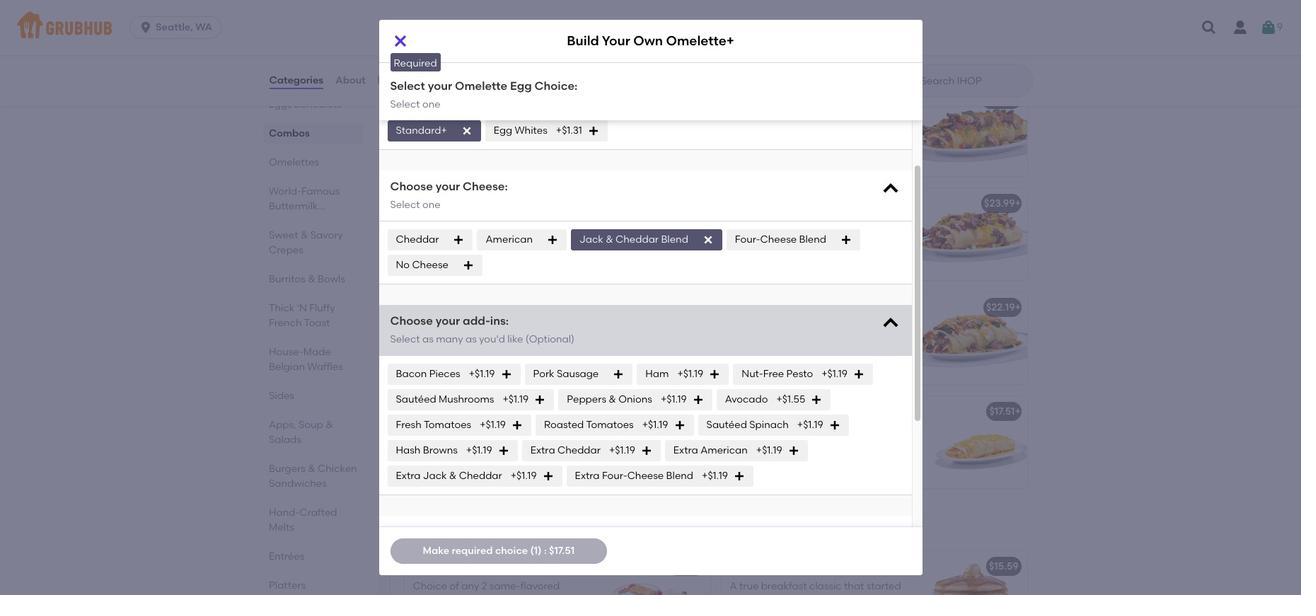 Task type: describe. For each thing, give the bounding box(es) containing it.
pork
[[533, 368, 554, 380]]

soup
[[298, 419, 323, 431]]

mushroom
[[782, 301, 833, 313]]

the only tools required are silverware... and your imagination. start by choosing your favorite cheese and then add your favorite ingredients.
[[730, 425, 894, 495]]

1 horizontal spatial omelettes
[[402, 51, 478, 68]]

apps, soup & salads
[[269, 419, 333, 446]]

waffles
[[307, 361, 343, 373]]

sautéed for sautéed spinach
[[707, 419, 747, 431]]

reviews button
[[377, 55, 418, 106]]

burritos & bowls
[[269, 273, 345, 285]]

burritos
[[269, 273, 305, 285]]

0 vertical spatial with
[[560, 425, 580, 437]]

chicken inside chicken fajita omelette button
[[413, 197, 453, 209]]

mushrooms
[[439, 393, 494, 405]]

0 vertical spatial spinach
[[730, 301, 770, 313]]

wa
[[195, 21, 212, 33]]

tomatoes,
[[413, 454, 462, 466]]

breakfast
[[761, 580, 807, 592]]

1 horizontal spatial american
[[701, 444, 748, 456]]

+$1.19 for extra american
[[756, 444, 782, 456]]

$23.99 + for spicy poblano omelette
[[984, 93, 1021, 105]]

fluffy,
[[824, 594, 850, 595]]

roasted
[[516, 440, 553, 452]]

svg image inside 9 button
[[1260, 19, 1277, 36]]

world- inside world-famous buttermilk pancakes sweet & savory crepes
[[269, 185, 301, 197]]

$20.99
[[671, 560, 702, 572]]

blend for extra four-cheese blend
[[666, 470, 693, 482]]

choose for choose your cheese:
[[390, 180, 433, 193]]

0 vertical spatial omelette+
[[666, 33, 734, 49]]

+ for build your own omelette+
[[1015, 405, 1021, 417]]

thick 'n fluffy french toast
[[269, 302, 335, 329]]

of inside a true breakfast classic that started it all. get five of our fluffy, world
[[794, 594, 803, 595]]

0 horizontal spatial four-
[[602, 470, 627, 482]]

+$1.19 for nut-free pesto
[[822, 368, 848, 380]]

2 vertical spatial pancakes
[[824, 560, 872, 572]]

chicken fajita omelette image
[[604, 188, 710, 280]]

1 horizontal spatial build
[[730, 405, 754, 417]]

jack & cheddar blend
[[580, 233, 688, 246]]

onions
[[619, 393, 652, 405]]

cheese for no
[[412, 259, 449, 271]]

apps,
[[269, 419, 296, 431]]

roasted
[[544, 419, 584, 431]]

peppers
[[567, 393, 606, 405]]

sautéed for sautéed mushrooms
[[396, 393, 436, 405]]

you'd
[[479, 333, 505, 345]]

chicken fajita omelette button
[[404, 188, 710, 280]]

french
[[269, 317, 301, 329]]

+$1.19 for sautéed mushrooms
[[503, 393, 529, 405]]

temptation
[[446, 301, 502, 313]]

spicy poblano omelette
[[413, 93, 530, 105]]

bacon for bacon pieces
[[396, 368, 427, 380]]

1 select your omelette egg choice: select one from the top
[[390, 71, 578, 102]]

made
[[303, 346, 331, 358]]

buttermilk for world-famous buttermilk pancakes
[[514, 518, 592, 535]]

1 vertical spatial jack
[[423, 470, 447, 482]]

peppers & onions
[[567, 393, 652, 405]]

world-famous buttermilk pancakes
[[402, 518, 669, 535]]

toast
[[304, 317, 330, 329]]

1 select from the top
[[390, 71, 425, 85]]

$23.99 for chicken fajita omelette
[[984, 197, 1015, 209]]

extra cheddar
[[530, 444, 601, 456]]

1 horizontal spatial and
[[788, 440, 807, 452]]

& inside the apps, soup & salads
[[325, 419, 333, 431]]

bacon pieces
[[396, 368, 460, 380]]

blend for jack & cheddar blend
[[661, 233, 688, 246]]

add
[[812, 468, 832, 480]]

flavored
[[520, 580, 560, 592]]

world-famous pancake combo image
[[604, 551, 710, 595]]

1 vertical spatial build your own omelette+
[[730, 405, 857, 417]]

0 vertical spatial four-
[[735, 233, 760, 246]]

house-
[[269, 346, 303, 358]]

(full
[[881, 560, 901, 572]]

& inside cage-free egg white omelette with sautéed mushrooms, roasted cherry tomatoes, nut-free pesto & avocado. served with seasonal fresh fruit.
[[534, 454, 542, 466]]

seattle,
[[156, 21, 193, 33]]

choice of any 2 same-flavored pancakes, served with 2 eggs* you
[[413, 580, 588, 595]]

about
[[336, 74, 366, 86]]

fluffy
[[309, 302, 335, 314]]

1 vertical spatial favorite
[[857, 468, 894, 480]]

roasted tomatoes
[[544, 419, 634, 431]]

sides
[[269, 390, 294, 402]]

2 one from the top
[[422, 98, 441, 110]]

extra american
[[674, 444, 748, 456]]

0 vertical spatial build your own omelette+
[[567, 33, 734, 49]]

four-cheese blend
[[735, 233, 826, 246]]

+$1.19 for extra cheddar
[[609, 444, 635, 456]]

choose your add-ins: select as many as you'd like (optional)
[[390, 314, 575, 345]]

+ for bacon temptation omelette
[[698, 301, 704, 313]]

pancakes for world-famous buttermilk pancakes
[[596, 518, 669, 535]]

1 choice: from the top
[[535, 71, 578, 85]]

spinach & mushroom omelette
[[730, 301, 881, 313]]

1 vertical spatial your
[[756, 405, 778, 417]]

+$1.19 for fresh tomatoes
[[480, 419, 506, 431]]

& inside burgers & chicken sandwiches
[[308, 463, 315, 475]]

a
[[730, 580, 737, 592]]

big steak omelette image
[[921, 84, 1027, 176]]

$22.19 for spinach & mushroom omelette
[[986, 301, 1015, 313]]

no
[[396, 259, 410, 271]]

select inside choose your add-ins: select as many as you'd like (optional)
[[390, 333, 420, 345]]

sausage
[[557, 368, 599, 380]]

all.
[[738, 594, 752, 595]]

nut-
[[742, 368, 763, 380]]

our
[[806, 594, 822, 595]]

like
[[507, 333, 523, 345]]

2 select your omelette egg choice: select one from the top
[[390, 79, 578, 110]]

choosing
[[770, 454, 814, 466]]

of inside choice of any 2 same-flavored pancakes, served with 2 eggs* you
[[450, 580, 459, 592]]

1 vertical spatial pesto
[[413, 405, 440, 417]]

ins:
[[490, 314, 509, 328]]

any
[[462, 580, 479, 592]]

1 one from the top
[[422, 90, 441, 102]]

categories
[[269, 74, 323, 86]]

savory
[[310, 229, 343, 241]]

0 horizontal spatial american
[[486, 233, 533, 246]]

main navigation navigation
[[0, 0, 1301, 55]]

1 as from the left
[[422, 333, 434, 345]]

browns
[[423, 444, 458, 456]]

benedicts
[[294, 98, 342, 110]]

bowls
[[317, 273, 345, 285]]

house-made belgian waffles
[[269, 346, 343, 373]]

famous for world-famous buttermilk pancakes
[[452, 518, 511, 535]]

fruit.
[[542, 468, 564, 480]]

fresh
[[396, 419, 422, 431]]

it
[[730, 594, 736, 595]]

silverware...
[[730, 440, 785, 452]]

0 vertical spatial $17.51
[[989, 405, 1015, 417]]

sweet
[[269, 229, 298, 241]]

cage-
[[413, 425, 444, 437]]

hash
[[396, 444, 421, 456]]

buttermilk for world-famous buttermilk pancakes sweet & savory crepes
[[269, 200, 317, 212]]

famous inside world-famous buttermilk pancakes sweet & savory crepes
[[301, 185, 339, 197]]

additions?
[[390, 525, 450, 538]]

cheese
[[730, 468, 764, 480]]

add-
[[463, 314, 490, 328]]

0 vertical spatial build
[[567, 33, 599, 49]]

+$1.19 for bacon pieces
[[469, 368, 495, 380]]

world- for world-famous pancake combo
[[413, 560, 446, 572]]

combo
[[532, 560, 568, 572]]

svg image inside main navigation navigation
[[1201, 19, 1218, 36]]

no cheese
[[396, 259, 449, 271]]

reviews
[[378, 74, 417, 86]]

2 choice: from the top
[[535, 79, 578, 93]]

1 vertical spatial omelettes
[[269, 156, 319, 168]]

combos
[[269, 127, 310, 139]]

spinach & mushroom omelette image
[[921, 292, 1027, 384]]

get
[[754, 594, 772, 595]]

spicy poblano omelette image
[[604, 84, 710, 176]]

the
[[730, 425, 748, 437]]

0 horizontal spatial 2
[[482, 580, 487, 592]]

1 horizontal spatial free
[[484, 454, 503, 466]]

'n
[[297, 302, 307, 314]]

spicy
[[413, 93, 439, 105]]

pesto veggie egg white omelette image
[[604, 396, 710, 488]]

egg
[[465, 425, 484, 437]]

svg image inside seattle, wa button
[[139, 21, 153, 35]]

pancakes,
[[413, 594, 463, 595]]

true
[[739, 580, 759, 592]]

build your own omelette+ image
[[921, 396, 1027, 488]]

$23.99 + for chicken fajita omelette
[[984, 197, 1021, 209]]

0 horizontal spatial your
[[602, 33, 630, 49]]



Task type: vqa. For each thing, say whether or not it's contained in the screenshot.


Task type: locate. For each thing, give the bounding box(es) containing it.
0 horizontal spatial cheese
[[412, 259, 449, 271]]

bacon temptation omelette image
[[604, 292, 710, 384]]

+$1.19 for ham
[[677, 368, 704, 380]]

with
[[560, 425, 580, 437], [448, 468, 468, 480], [499, 594, 519, 595]]

egg whites
[[494, 125, 548, 137]]

1 vertical spatial $17.51
[[549, 545, 575, 557]]

+$1.19 for sautéed spinach
[[797, 419, 823, 431]]

1 vertical spatial bacon
[[396, 368, 427, 380]]

world- for world-famous buttermilk pancakes
[[402, 518, 452, 535]]

0 horizontal spatial own
[[634, 33, 663, 49]]

+$1.19 up extra four-cheese blend at the bottom of the page
[[609, 444, 635, 456]]

one left fajita
[[422, 199, 441, 211]]

extra four-cheese blend
[[575, 470, 693, 482]]

world-
[[269, 185, 301, 197], [402, 518, 452, 535], [413, 560, 446, 572]]

favorite
[[839, 454, 876, 466], [857, 468, 894, 480]]

+$1.19 right nut-free pesto
[[822, 368, 848, 380]]

1 vertical spatial spinach
[[749, 419, 789, 431]]

entrées
[[269, 550, 304, 563]]

0 vertical spatial jack
[[580, 233, 603, 246]]

0 vertical spatial free
[[444, 425, 463, 437]]

0 horizontal spatial tomatoes
[[424, 419, 471, 431]]

$22.19 for bacon temptation omelette
[[669, 301, 698, 313]]

required left are
[[798, 425, 838, 437]]

0 horizontal spatial sautéed
[[396, 393, 436, 405]]

tomatoes down 'peppers & onions'
[[586, 419, 634, 431]]

1 vertical spatial american
[[701, 444, 748, 456]]

pancakes
[[269, 215, 315, 227], [596, 518, 669, 535], [824, 560, 872, 572]]

:
[[544, 545, 547, 557]]

0 vertical spatial pesto
[[787, 368, 813, 380]]

crafted
[[299, 507, 337, 519]]

0 horizontal spatial buttermilk
[[269, 200, 317, 212]]

2 $23.99 from the top
[[984, 197, 1015, 209]]

1 horizontal spatial 2
[[522, 594, 527, 595]]

tomatoes down veggie
[[424, 419, 471, 431]]

0 vertical spatial omelettes
[[402, 51, 478, 68]]

start
[[730, 454, 753, 466]]

colorado omelette image
[[921, 188, 1027, 280]]

free
[[444, 425, 463, 437], [484, 454, 503, 466]]

0 vertical spatial $23.99
[[984, 93, 1015, 105]]

extra jack & cheddar
[[396, 470, 502, 482]]

2 choose from the top
[[390, 314, 433, 328]]

pesto
[[505, 454, 532, 466]]

pancakes up that
[[824, 560, 872, 572]]

extra down avocado.
[[575, 470, 600, 482]]

Search IHOP search field
[[919, 74, 1028, 88]]

pancakes inside world-famous buttermilk pancakes sweet & savory crepes
[[269, 215, 315, 227]]

1 vertical spatial four-
[[602, 470, 627, 482]]

svg image
[[458, 13, 470, 24], [515, 13, 526, 24], [1201, 19, 1218, 36], [461, 125, 473, 137], [588, 125, 599, 137], [547, 234, 558, 246], [703, 234, 714, 246], [463, 260, 474, 271], [881, 314, 900, 333], [501, 369, 512, 380], [613, 369, 624, 380], [709, 369, 721, 380], [534, 394, 546, 405], [512, 420, 523, 431], [829, 420, 840, 431], [788, 445, 799, 456], [542, 471, 554, 482], [881, 524, 900, 544]]

1 horizontal spatial jack
[[580, 233, 603, 246]]

seasonal
[[471, 468, 514, 480]]

a true breakfast classic that started it all. get five of our fluffy, world
[[730, 580, 905, 595]]

spinach
[[730, 301, 770, 313], [749, 419, 789, 431]]

famous up savory at left
[[301, 185, 339, 197]]

buttermilk inside world-famous buttermilk pancakes sweet & savory crepes
[[269, 200, 317, 212]]

+$1.19 for hash browns
[[466, 444, 492, 456]]

0 horizontal spatial chicken
[[317, 463, 357, 475]]

categories button
[[269, 55, 324, 106]]

0 horizontal spatial build
[[567, 33, 599, 49]]

spinach left mushroom
[[730, 301, 770, 313]]

4 select from the top
[[390, 98, 420, 110]]

0 horizontal spatial pesto
[[413, 405, 440, 417]]

$17.51 +
[[989, 405, 1021, 417]]

1 vertical spatial pancakes
[[596, 518, 669, 535]]

sautéed mushrooms
[[396, 393, 494, 405]]

pesto right free
[[787, 368, 813, 380]]

with down nut-
[[448, 468, 468, 480]]

6 select from the top
[[390, 333, 420, 345]]

cheese for four-
[[760, 233, 797, 246]]

white
[[486, 425, 512, 437]]

1 horizontal spatial $17.51
[[989, 405, 1015, 417]]

0 horizontal spatial pancakes
[[269, 215, 315, 227]]

+$1.19 down extra american
[[702, 470, 728, 482]]

3 one from the top
[[422, 199, 441, 211]]

five
[[775, 594, 792, 595]]

choose
[[390, 180, 433, 193], [390, 314, 433, 328]]

bacon temptation omelette
[[413, 301, 550, 313]]

+$1.19 down onions on the bottom
[[642, 419, 668, 431]]

eggs*
[[530, 594, 557, 595]]

2 vertical spatial world-
[[413, 560, 446, 572]]

1 horizontal spatial your
[[756, 405, 778, 417]]

1 horizontal spatial $22.19
[[986, 301, 1015, 313]]

0 vertical spatial sautéed
[[396, 393, 436, 405]]

1 horizontal spatial buttermilk
[[514, 518, 592, 535]]

with inside choice of any 2 same-flavored pancakes, served with 2 eggs* you
[[499, 594, 519, 595]]

world- up make
[[402, 518, 452, 535]]

1 horizontal spatial of
[[794, 594, 803, 595]]

1 vertical spatial omelette+
[[805, 405, 857, 417]]

2 $23.99 + from the top
[[984, 197, 1021, 209]]

0 horizontal spatial of
[[450, 580, 459, 592]]

chicken left fajita
[[413, 197, 453, 209]]

avocado
[[725, 393, 768, 405]]

3 select from the top
[[390, 90, 420, 102]]

1 $23.99 + from the top
[[984, 93, 1021, 105]]

extra for extra four-cheese blend
[[575, 470, 600, 482]]

+$1.19 down ham
[[661, 393, 687, 405]]

buttermilk up 'breakfast'
[[771, 560, 822, 572]]

0 vertical spatial required
[[798, 425, 838, 437]]

and
[[788, 440, 807, 452], [767, 468, 786, 480]]

free up 'seasonal'
[[484, 454, 503, 466]]

jack left chicken fajita omelette image
[[580, 233, 603, 246]]

that
[[844, 580, 864, 592]]

one inside choose your cheese: select one
[[422, 199, 441, 211]]

tomatoes for roasted tomatoes
[[586, 419, 634, 431]]

0 vertical spatial chicken
[[413, 197, 453, 209]]

0 horizontal spatial required
[[452, 545, 493, 557]]

extra for extra jack & cheddar
[[396, 470, 421, 482]]

0 vertical spatial cheese
[[760, 233, 797, 246]]

with down same-
[[499, 594, 519, 595]]

american
[[486, 233, 533, 246], [701, 444, 748, 456]]

build your own omelette+ down avocado toast image at the top of page
[[567, 33, 734, 49]]

select inside choose your cheese: select one
[[390, 199, 420, 211]]

buttermilk up :
[[514, 518, 592, 535]]

1 vertical spatial required
[[452, 545, 493, 557]]

0 vertical spatial and
[[788, 440, 807, 452]]

extra
[[530, 444, 555, 456], [674, 444, 698, 456], [396, 470, 421, 482], [575, 470, 600, 482]]

hash browns
[[396, 444, 458, 456]]

-
[[874, 560, 878, 572]]

required inside the only tools required are silverware... and your imagination. start by choosing your favorite cheese and then add your favorite ingredients.
[[798, 425, 838, 437]]

2 $22.19 + from the left
[[986, 301, 1021, 313]]

1 horizontal spatial with
[[499, 594, 519, 595]]

of left any
[[450, 580, 459, 592]]

chicken
[[413, 197, 453, 209], [317, 463, 357, 475]]

1 choose from the top
[[390, 180, 433, 193]]

0 horizontal spatial with
[[448, 468, 468, 480]]

1 horizontal spatial required
[[798, 425, 838, 437]]

only
[[750, 425, 770, 437]]

0 vertical spatial famous
[[301, 185, 339, 197]]

build your own omelette+
[[567, 33, 734, 49], [730, 405, 857, 417]]

original
[[730, 560, 769, 572]]

american down chicken fajita omelette
[[486, 233, 533, 246]]

buttermilk up sweet
[[269, 200, 317, 212]]

2 horizontal spatial cheese
[[760, 233, 797, 246]]

1 horizontal spatial chicken
[[413, 197, 453, 209]]

choose for choose your add-ins:
[[390, 314, 433, 328]]

bacon left pieces
[[396, 368, 427, 380]]

bacon for bacon temptation omelette
[[413, 301, 444, 313]]

+$1.19 for extra four-cheese blend
[[702, 470, 728, 482]]

2 as from the left
[[466, 333, 477, 345]]

1 vertical spatial famous
[[452, 518, 511, 535]]

0 horizontal spatial and
[[767, 468, 786, 480]]

1 tomatoes from the left
[[424, 419, 471, 431]]

+$1.19 down only
[[756, 444, 782, 456]]

choose inside choose your add-ins: select as many as you'd like (optional)
[[390, 314, 433, 328]]

extra for extra american
[[674, 444, 698, 456]]

world- up sweet
[[269, 185, 301, 197]]

2 up served
[[482, 580, 487, 592]]

extra down hash
[[396, 470, 421, 482]]

(optional)
[[526, 333, 575, 345]]

and down by
[[767, 468, 786, 480]]

+$1.55
[[777, 393, 805, 405]]

pancake
[[487, 560, 530, 572]]

1 $22.19 from the left
[[669, 301, 698, 313]]

0 horizontal spatial jack
[[423, 470, 447, 482]]

omelettes down combos
[[269, 156, 319, 168]]

0 vertical spatial your
[[602, 33, 630, 49]]

$15.59
[[989, 560, 1019, 572]]

chicken up sandwiches
[[317, 463, 357, 475]]

nut-free pesto
[[742, 368, 813, 380]]

white
[[500, 405, 528, 417]]

your inside choose your cheese: select one
[[436, 180, 460, 193]]

build
[[567, 33, 599, 49], [730, 405, 754, 417]]

required up world-famous pancake combo at the bottom of page
[[452, 545, 493, 557]]

free down veggie
[[444, 425, 463, 437]]

0 horizontal spatial omelettes
[[269, 156, 319, 168]]

served
[[465, 594, 497, 595]]

+$1.19
[[469, 368, 495, 380], [677, 368, 704, 380], [822, 368, 848, 380], [503, 393, 529, 405], [661, 393, 687, 405], [480, 419, 506, 431], [642, 419, 668, 431], [797, 419, 823, 431], [466, 444, 492, 456], [609, 444, 635, 456], [756, 444, 782, 456], [511, 470, 537, 482], [702, 470, 728, 482]]

choose inside choose your cheese: select one
[[390, 180, 433, 193]]

bacon up many
[[413, 301, 444, 313]]

omelette+
[[666, 33, 734, 49], [805, 405, 857, 417]]

many
[[436, 333, 463, 345]]

spicy poblano omelette button
[[404, 84, 710, 176]]

+$1.19 down egg
[[466, 444, 492, 456]]

+$1.19 right ham
[[677, 368, 704, 380]]

0 vertical spatial favorite
[[839, 454, 876, 466]]

omelettes
[[402, 51, 478, 68], [269, 156, 319, 168]]

0 vertical spatial pancakes
[[269, 215, 315, 227]]

standard+
[[396, 125, 447, 137]]

2 horizontal spatial pancakes
[[824, 560, 872, 572]]

tomatoes for fresh tomatoes
[[424, 419, 471, 431]]

0 vertical spatial american
[[486, 233, 533, 246]]

required
[[798, 425, 838, 437], [452, 545, 493, 557]]

$23.99 +
[[984, 93, 1021, 105], [984, 197, 1021, 209]]

as down add-
[[466, 333, 477, 345]]

own down avocado toast image at the top of page
[[634, 33, 663, 49]]

your down avocado toast image at the top of page
[[602, 33, 630, 49]]

about button
[[335, 55, 366, 106]]

1 vertical spatial with
[[448, 468, 468, 480]]

1 vertical spatial build
[[730, 405, 754, 417]]

select your omelette egg choice: select one
[[390, 71, 578, 102], [390, 79, 578, 110]]

required
[[394, 57, 437, 69]]

spinach up silverware... at the right bottom of page
[[749, 419, 789, 431]]

omelette+ down avocado toast image at the top of page
[[666, 33, 734, 49]]

your inside choose your add-ins: select as many as you'd like (optional)
[[436, 314, 460, 328]]

your
[[602, 33, 630, 49], [756, 405, 778, 417]]

as left many
[[422, 333, 434, 345]]

+$1.19 for peppers & onions
[[661, 393, 687, 405]]

1 vertical spatial cheese
[[412, 259, 449, 271]]

2 vertical spatial buttermilk
[[771, 560, 822, 572]]

extra for extra cheddar
[[530, 444, 555, 456]]

eggs benedicts
[[269, 98, 342, 110]]

1 vertical spatial $23.99
[[984, 197, 1015, 209]]

& inside world-famous buttermilk pancakes sweet & savory crepes
[[300, 229, 308, 241]]

5 select from the top
[[390, 199, 420, 211]]

1 $23.99 from the top
[[984, 93, 1015, 105]]

buttermilk
[[269, 200, 317, 212], [514, 518, 592, 535], [771, 560, 822, 572]]

1 vertical spatial choose
[[390, 314, 433, 328]]

1 vertical spatial free
[[484, 454, 503, 466]]

$23.99 for spicy poblano omelette
[[984, 93, 1015, 105]]

classic
[[809, 580, 842, 592]]

hand-crafted melts
[[269, 507, 337, 534]]

1 horizontal spatial own
[[780, 405, 803, 417]]

0 horizontal spatial omelette+
[[666, 33, 734, 49]]

2 $22.19 from the left
[[986, 301, 1015, 313]]

famous up make required choice (1) : $17.51
[[452, 518, 511, 535]]

build your own omelette+ up "tools"
[[730, 405, 857, 417]]

pancakes up sweet
[[269, 215, 315, 227]]

+$1.19 down pesto veggie egg white omelette
[[480, 419, 506, 431]]

with up cherry
[[560, 425, 580, 437]]

one left poblano
[[422, 90, 441, 102]]

1 vertical spatial 2
[[522, 594, 527, 595]]

famous
[[301, 185, 339, 197], [452, 518, 511, 535], [446, 560, 484, 572]]

sautéed up fresh
[[396, 393, 436, 405]]

your up only
[[756, 405, 778, 417]]

+$1.19 down pesto
[[511, 470, 537, 482]]

eggs
[[269, 98, 292, 110]]

1 horizontal spatial omelette+
[[805, 405, 857, 417]]

extra down omelette
[[530, 444, 555, 456]]

of left our
[[794, 594, 803, 595]]

chicken inside burgers & chicken sandwiches
[[317, 463, 357, 475]]

1 horizontal spatial pesto
[[787, 368, 813, 380]]

extra down $19.79
[[674, 444, 698, 456]]

1 horizontal spatial tomatoes
[[586, 419, 634, 431]]

$22.19 + for spinach & mushroom omelette
[[986, 301, 1021, 313]]

0 vertical spatial of
[[450, 580, 459, 592]]

sautéed up extra american
[[707, 419, 747, 431]]

+$1.19 right "tools"
[[797, 419, 823, 431]]

2 vertical spatial famous
[[446, 560, 484, 572]]

and up choosing
[[788, 440, 807, 452]]

0 vertical spatial choose
[[390, 180, 433, 193]]

fresh tomatoes
[[396, 419, 471, 431]]

omelettes up spicy
[[402, 51, 478, 68]]

+$1.19 up "mushrooms"
[[469, 368, 495, 380]]

$22.19 + for bacon temptation omelette
[[669, 301, 704, 313]]

jack down tomatoes,
[[423, 470, 447, 482]]

famous up any
[[446, 560, 484, 572]]

+ for spinach & mushroom omelette
[[1015, 301, 1021, 313]]

world- down make
[[413, 560, 446, 572]]

2 horizontal spatial with
[[560, 425, 580, 437]]

egg
[[510, 71, 532, 85], [510, 79, 532, 93], [494, 125, 512, 137], [478, 405, 497, 417]]

fajita
[[455, 197, 483, 209]]

choose up bacon pieces
[[390, 314, 433, 328]]

+$1.19 up the white
[[503, 393, 529, 405]]

&
[[300, 229, 308, 241], [606, 233, 613, 246], [308, 273, 315, 285], [772, 301, 780, 313], [609, 393, 616, 405], [325, 419, 333, 431], [534, 454, 542, 466], [308, 463, 315, 475], [449, 470, 457, 482]]

own up "tools"
[[780, 405, 803, 417]]

served
[[413, 468, 446, 480]]

whites
[[515, 125, 548, 137]]

0 vertical spatial buttermilk
[[269, 200, 317, 212]]

1 vertical spatial and
[[767, 468, 786, 480]]

1 horizontal spatial as
[[466, 333, 477, 345]]

$23.99
[[984, 93, 1015, 105], [984, 197, 1015, 209]]

0 horizontal spatial as
[[422, 333, 434, 345]]

+
[[1015, 93, 1021, 105], [1015, 197, 1021, 209], [698, 301, 704, 313], [1015, 301, 1021, 313], [1015, 405, 1021, 417]]

world-famous pancake combo
[[413, 560, 568, 572]]

by
[[756, 454, 767, 466]]

2 down flavored
[[522, 594, 527, 595]]

+$1.19 for extra jack & cheddar
[[511, 470, 537, 482]]

famous for world-famous pancake combo
[[446, 560, 484, 572]]

one up standard+
[[422, 98, 441, 110]]

choose down standard+
[[390, 180, 433, 193]]

2 horizontal spatial buttermilk
[[771, 560, 822, 572]]

seattle, wa
[[156, 21, 212, 33]]

svg image
[[1260, 19, 1277, 36], [139, 21, 153, 35], [392, 33, 409, 50], [881, 179, 900, 199], [453, 234, 465, 246], [841, 234, 852, 246], [853, 369, 865, 380], [693, 394, 704, 405], [811, 394, 822, 405], [674, 420, 685, 431], [498, 445, 509, 456], [641, 445, 652, 456], [734, 471, 745, 482]]

2 select from the top
[[390, 79, 425, 93]]

pancakes for world-famous buttermilk pancakes sweet & savory crepes
[[269, 215, 315, 227]]

9 button
[[1260, 15, 1283, 40]]

0 vertical spatial 2
[[482, 580, 487, 592]]

pancakes down extra four-cheese blend at the bottom of the page
[[596, 518, 669, 535]]

pesto up fresh tomatoes
[[413, 405, 440, 417]]

sandwiches
[[269, 478, 326, 490]]

0 horizontal spatial $22.19 +
[[669, 301, 704, 313]]

american down the
[[701, 444, 748, 456]]

original buttermilk pancakes - (full stack) image
[[921, 551, 1027, 595]]

0 vertical spatial own
[[634, 33, 663, 49]]

0 vertical spatial bacon
[[413, 301, 444, 313]]

mushrooms,
[[455, 440, 513, 452]]

1 $22.19 + from the left
[[669, 301, 704, 313]]

fresh
[[516, 468, 540, 480]]

one
[[422, 90, 441, 102], [422, 98, 441, 110], [422, 199, 441, 211]]

1 horizontal spatial sautéed
[[707, 419, 747, 431]]

1 vertical spatial sautéed
[[707, 419, 747, 431]]

1 vertical spatial buttermilk
[[514, 518, 592, 535]]

avocado toast image
[[604, 0, 710, 22]]

hand-
[[269, 507, 299, 519]]

+$1.19 for roasted tomatoes
[[642, 419, 668, 431]]

cheddar
[[396, 233, 439, 246], [616, 233, 659, 246], [558, 444, 601, 456], [459, 470, 502, 482]]

omelette+ up are
[[805, 405, 857, 417]]

2 tomatoes from the left
[[586, 419, 634, 431]]

2 vertical spatial cheese
[[627, 470, 664, 482]]

cage-free egg white omelette with sautéed mushrooms, roasted cherry tomatoes, nut-free pesto & avocado. served with seasonal fresh fruit.
[[413, 425, 589, 480]]

0 horizontal spatial $17.51
[[549, 545, 575, 557]]



